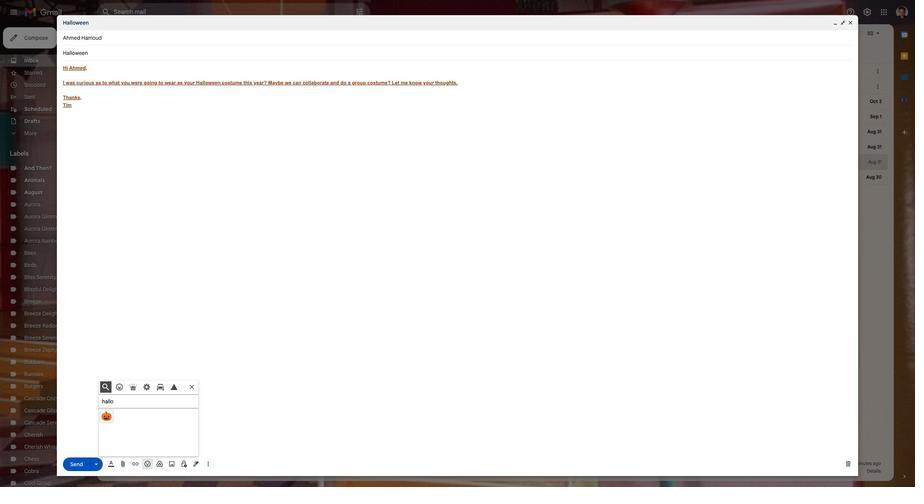 Task type: describe. For each thing, give the bounding box(es) containing it.
whispers
[[44, 444, 66, 451]]

breeze link
[[24, 299, 41, 305]]

aug 31 for 2nd aug 31 row from the bottom
[[868, 144, 882, 150]]

cherish whispers link
[[24, 444, 66, 451]]

aurora glimmer
[[24, 214, 62, 220]]

glisten for aurora glisten
[[42, 226, 58, 233]]

last
[[804, 461, 813, 467]]

2 as from the left
[[177, 80, 183, 86]]

cherish for cherish link
[[24, 432, 43, 439]]

1 vertical spatial 31
[[878, 144, 882, 150]]

2 aug 31 row from the top
[[97, 140, 888, 155]]

thanks,
[[63, 95, 82, 101]]

and then? link
[[24, 165, 52, 172]]

breeze for breeze serene
[[24, 335, 41, 342]]

labels
[[10, 150, 29, 158]]

search mail image
[[99, 5, 113, 19]]

this
[[244, 80, 252, 86]]

settings image
[[863, 8, 872, 17]]

aug for aug 30 row
[[867, 175, 875, 180]]

maybe
[[268, 80, 284, 86]]

aug 30 row
[[97, 170, 888, 185]]

cascade glisten link
[[24, 408, 63, 415]]

business
[[241, 83, 264, 90]]

chess link
[[24, 456, 39, 463]]

customers
[[281, 83, 307, 90]]

yelp
[[137, 83, 148, 90]]

breeze for breeze link
[[24, 299, 41, 305]]

1 as from the left
[[96, 80, 101, 86]]

wear
[[165, 80, 176, 86]]

breeze delight link
[[24, 311, 59, 318]]

35
[[850, 461, 855, 467]]

bubbles
[[24, 359, 44, 366]]

insert files using drive image
[[156, 461, 164, 469]]

close image
[[848, 20, 854, 26]]

for
[[149, 83, 157, 90]]

aurora link
[[24, 201, 40, 208]]

aurora for aurora link
[[24, 201, 40, 208]]

glisten for cascade glisten
[[47, 408, 63, 415]]

breeze for breeze radiance
[[24, 323, 41, 330]]

sep 1 row
[[97, 109, 888, 124]]

drafts link
[[24, 118, 40, 125]]

burgers
[[24, 384, 43, 390]]

snoozed link
[[24, 82, 45, 88]]

ago
[[873, 461, 881, 467]]

cascade serenity link
[[24, 420, 66, 427]]

0 vertical spatial halloween
[[63, 19, 89, 26]]

going
[[144, 80, 157, 86]]

i
[[63, 80, 64, 86]]

0.32
[[103, 469, 112, 475]]

15
[[126, 469, 131, 475]]

cascade glisten
[[24, 408, 63, 415]]

business
[[158, 83, 181, 90]]

grow your business - your customers are already on yelp. connect with them now by claiming your free page.
[[213, 83, 480, 90]]

costume?
[[367, 80, 391, 86]]

do
[[341, 80, 347, 86]]

costume
[[222, 80, 242, 86]]

them
[[389, 83, 402, 90]]

activity:
[[832, 461, 849, 467]]

Search emojis text field
[[99, 396, 198, 409]]

bunnies
[[24, 371, 43, 378]]

2 to from the left
[[159, 80, 163, 86]]

aug 30
[[867, 175, 882, 180]]

burgers link
[[24, 384, 43, 390]]

breeze delight
[[24, 311, 59, 318]]

your thoughts.
[[423, 80, 458, 86]]

aug for 2nd aug 31 row from the bottom
[[868, 144, 876, 150]]

sep 1
[[870, 114, 882, 119]]

serenity for cascade serenity
[[47, 420, 66, 427]]

advanced search options image
[[352, 4, 367, 19]]

social tab
[[289, 42, 385, 64]]

send
[[70, 461, 83, 468]]

starred link
[[24, 69, 42, 76]]

year?
[[254, 80, 267, 86]]

delight for blissful delight
[[43, 286, 60, 293]]

more send options image
[[93, 461, 100, 469]]

aug for 3rd aug 31 row from the top
[[869, 159, 877, 165]]

tim
[[63, 102, 72, 108]]

breeze for breeze delight
[[24, 311, 41, 318]]

cool group
[[24, 481, 52, 487]]

pop out image
[[840, 20, 846, 26]]

cascade serenity
[[24, 420, 66, 427]]

hi
[[63, 65, 68, 71]]

animals
[[24, 177, 45, 184]]

yelp.
[[343, 83, 355, 90]]

1 gb from the left
[[113, 469, 120, 475]]

were
[[131, 80, 142, 86]]

insert photo image
[[168, 461, 176, 469]]

promotions tab
[[193, 42, 289, 64]]

2 horizontal spatial your
[[443, 83, 454, 90]]

-
[[266, 83, 268, 90]]

august
[[24, 189, 43, 196]]

aurora for aurora glimmer
[[24, 214, 40, 220]]

2 gb from the left
[[132, 469, 138, 475]]

bliss
[[24, 274, 35, 281]]

🎃 image
[[101, 412, 112, 422]]

0 vertical spatial 31
[[878, 129, 882, 135]]

chess
[[24, 456, 39, 463]]

sent link
[[24, 94, 35, 101]]

birds
[[24, 262, 36, 269]]

and then?
[[24, 165, 52, 172]]

cozy
[[47, 396, 59, 403]]

and
[[330, 80, 339, 86]]

details link
[[867, 469, 881, 475]]

aurora glisten
[[24, 226, 58, 233]]

minimize image
[[833, 20, 839, 26]]

scheduled link
[[24, 106, 52, 113]]

with
[[378, 83, 388, 90]]

cascade for cascade serenity
[[24, 420, 45, 427]]

drafts
[[24, 118, 40, 125]]

cascade for cascade cozy
[[24, 396, 45, 403]]

breeze zephyr link
[[24, 347, 59, 354]]

bunnies link
[[24, 371, 43, 378]]

claiming
[[422, 83, 442, 90]]

serenity for bliss serenity
[[36, 274, 56, 281]]

more button
[[0, 127, 91, 140]]

toggle confidential mode image
[[180, 461, 188, 469]]

serene
[[42, 335, 59, 342]]



Task type: vqa. For each thing, say whether or not it's contained in the screenshot.
Bunnies link
yes



Task type: locate. For each thing, give the bounding box(es) containing it.
cascade down cascade cozy link
[[24, 408, 45, 415]]

main menu image
[[9, 8, 18, 17]]

1 horizontal spatial halloween
[[196, 80, 221, 86]]

group
[[37, 481, 52, 487]]

your left 'free'
[[443, 83, 454, 90]]

1 aurora from the top
[[24, 201, 40, 208]]

insert signature image
[[192, 461, 200, 469]]

follow link to manage storage image
[[152, 468, 160, 476]]

2 vertical spatial 31
[[878, 159, 882, 165]]

halloween inside message body text field
[[196, 80, 221, 86]]

halloween dialog
[[57, 15, 859, 477]]

discard draft ‪(⌘⇧d)‬ image
[[845, 461, 852, 469]]

1 vertical spatial cherish
[[24, 444, 43, 451]]

cherish for cherish whispers
[[24, 444, 43, 451]]

free
[[455, 83, 465, 90]]

and
[[24, 165, 35, 172]]

toggle split pane mode image
[[867, 30, 874, 37]]

row
[[97, 64, 888, 79], [97, 79, 888, 94]]

aurora for aurora glisten
[[24, 226, 40, 233]]

cobra
[[24, 469, 39, 475]]

0 horizontal spatial to
[[102, 80, 107, 86]]

None search field
[[97, 3, 370, 21]]

bees
[[24, 250, 36, 257]]

0 horizontal spatial your
[[184, 80, 195, 86]]

cascade cozy
[[24, 396, 59, 403]]

aurora glisten link
[[24, 226, 58, 233]]

delight up the radiance
[[42, 311, 59, 318]]

your right grow
[[228, 83, 240, 90]]

breeze down blissful
[[24, 299, 41, 305]]

refresh image
[[126, 30, 134, 37]]

4 breeze from the top
[[24, 335, 41, 342]]

row up page.
[[97, 64, 888, 79]]

your
[[184, 80, 195, 86], [228, 83, 240, 90], [443, 83, 454, 90]]

breeze
[[24, 299, 41, 305], [24, 311, 41, 318], [24, 323, 41, 330], [24, 335, 41, 342], [24, 347, 41, 354]]

aurora for aurora rainbow
[[24, 238, 40, 245]]

1 cherish from the top
[[24, 432, 43, 439]]

4 aurora from the top
[[24, 238, 40, 245]]

cascade down burgers link
[[24, 396, 45, 403]]

31
[[878, 129, 882, 135], [878, 144, 882, 150], [878, 159, 882, 165]]

send button
[[63, 458, 90, 472]]

yelp for business
[[137, 83, 181, 90]]

group
[[352, 80, 366, 86]]

2 vertical spatial cascade
[[24, 420, 45, 427]]

halloween left costume
[[196, 80, 221, 86]]

1 horizontal spatial your
[[228, 83, 240, 90]]

know
[[409, 80, 422, 86]]

used
[[139, 469, 149, 475]]

0 horizontal spatial halloween
[[63, 19, 89, 26]]

gb left the of on the bottom left
[[113, 469, 120, 475]]

breeze up breeze serene link
[[24, 323, 41, 330]]

Subject field
[[63, 49, 852, 57]]

let
[[392, 80, 400, 86]]

insert link ‪(⌘k)‬ image
[[132, 461, 139, 469]]

as right wear
[[177, 80, 183, 86]]

aug 31 row
[[97, 124, 888, 140], [97, 140, 888, 155], [97, 155, 888, 170]]

Message Body text field
[[63, 64, 852, 450]]

cell
[[855, 68, 874, 75], [200, 68, 209, 75], [855, 83, 874, 90]]

breeze serene link
[[24, 335, 59, 342]]

aug 31
[[868, 129, 882, 135], [868, 144, 882, 150], [869, 159, 882, 165]]

1 vertical spatial aug 31
[[868, 144, 882, 150]]

1 breeze from the top
[[24, 299, 41, 305]]

cherish up the cherish whispers link
[[24, 432, 43, 439]]

sep
[[870, 114, 879, 119]]

0 horizontal spatial gb
[[113, 469, 120, 475]]

1 horizontal spatial to
[[159, 80, 163, 86]]

curious
[[76, 80, 94, 86]]

as right the curious
[[96, 80, 101, 86]]

more
[[24, 130, 37, 137]]

already
[[317, 83, 335, 90]]

ahmed,
[[69, 65, 87, 71]]

aurora glimmer link
[[24, 214, 62, 220]]

footer
[[97, 461, 888, 476]]

inbox link
[[24, 57, 39, 64]]

of
[[121, 469, 125, 475]]

aug for third aug 31 row from the bottom
[[868, 129, 876, 135]]

1 to from the left
[[102, 80, 107, 86]]

1 row from the top
[[97, 64, 888, 79]]

5 breeze from the top
[[24, 347, 41, 354]]

aurora rainbow
[[24, 238, 62, 245]]

0.32 gb of 15 gb used
[[103, 469, 149, 475]]

labels navigation
[[0, 24, 97, 488]]

glimmer
[[42, 214, 62, 220]]

serenity
[[36, 274, 56, 281], [47, 420, 66, 427]]

aurora rainbow link
[[24, 238, 62, 245]]

main content containing yelp for business
[[97, 24, 894, 482]]

row containing yelp for business
[[97, 79, 888, 94]]

footer containing last account activity: 35 minutes ago
[[97, 461, 888, 476]]

aurora down aurora glimmer
[[24, 226, 40, 233]]

0 vertical spatial delight
[[43, 286, 60, 293]]

0 vertical spatial cherish
[[24, 432, 43, 439]]

2 cascade from the top
[[24, 408, 45, 415]]

glisten
[[42, 226, 58, 233], [47, 408, 63, 415]]

0 vertical spatial glisten
[[42, 226, 58, 233]]

0 vertical spatial serenity
[[36, 274, 56, 281]]

1 vertical spatial halloween
[[196, 80, 221, 86]]

glisten down cozy
[[47, 408, 63, 415]]

1 vertical spatial delight
[[42, 311, 59, 318]]

gb right 15
[[132, 469, 138, 475]]

compose
[[24, 35, 48, 41]]

row up sep 1 row
[[97, 79, 888, 94]]

compose button
[[3, 27, 57, 49]]

labels heading
[[10, 150, 80, 158]]

you
[[121, 80, 130, 86]]

breeze radiance
[[24, 323, 65, 330]]

0 vertical spatial aug 31
[[868, 129, 882, 135]]

by
[[415, 83, 420, 90]]

3 aug 31 row from the top
[[97, 155, 888, 170]]

1
[[880, 114, 882, 119]]

cascade for cascade glisten
[[24, 408, 45, 415]]

1 vertical spatial cascade
[[24, 408, 45, 415]]

breeze down breeze link
[[24, 311, 41, 318]]

breeze serene
[[24, 335, 59, 342]]

scheduled
[[24, 106, 52, 113]]

aurora down 'august' link
[[24, 201, 40, 208]]

2 aurora from the top
[[24, 214, 40, 220]]

glisten down glimmer
[[42, 226, 58, 233]]

delight down bliss serenity
[[43, 286, 60, 293]]

aug inside row
[[867, 175, 875, 180]]

aug 31 for third aug 31 row from the bottom
[[868, 129, 882, 135]]

serenity up blissful delight
[[36, 274, 56, 281]]

tab list
[[894, 24, 915, 461], [97, 42, 894, 64]]

insert emoji ‪(⌘⇧2)‬ image
[[144, 461, 151, 469]]

3 breeze from the top
[[24, 323, 41, 330]]

radiance
[[42, 323, 65, 330]]

0 horizontal spatial as
[[96, 80, 101, 86]]

3 aurora from the top
[[24, 226, 40, 233]]

3
[[879, 99, 882, 104]]

cherish whispers
[[24, 444, 66, 451]]

3 cascade from the top
[[24, 420, 45, 427]]

2 row from the top
[[97, 79, 888, 94]]

serenity down the cascade glisten
[[47, 420, 66, 427]]

your left ad
[[184, 80, 195, 86]]

are
[[308, 83, 316, 90]]

oct 3 row
[[97, 94, 888, 109]]

primary tab
[[97, 42, 192, 64]]

2 vertical spatial aug 31
[[869, 159, 882, 165]]

hamoud
[[82, 35, 102, 41]]

ahmed
[[63, 35, 80, 41]]

collaborate
[[303, 80, 329, 86]]

can
[[293, 80, 301, 86]]

1 vertical spatial serenity
[[47, 420, 66, 427]]

cherish down cherish link
[[24, 444, 43, 451]]

on
[[336, 83, 342, 90]]

1 vertical spatial glisten
[[47, 408, 63, 415]]

breeze for breeze zephyr
[[24, 347, 41, 354]]

breeze up breeze zephyr on the bottom left
[[24, 335, 41, 342]]

breeze zephyr
[[24, 347, 59, 354]]

aurora down aurora link
[[24, 214, 40, 220]]

aurora up bees link at the left of page
[[24, 238, 40, 245]]

cool
[[24, 481, 35, 487]]

page.
[[466, 83, 480, 90]]

2 breeze from the top
[[24, 311, 41, 318]]

cool group link
[[24, 481, 52, 487]]

cherish link
[[24, 432, 43, 439]]

attach files image
[[119, 461, 127, 469]]

1 horizontal spatial as
[[177, 80, 183, 86]]

bliss serenity link
[[24, 274, 56, 281]]

167
[[79, 58, 86, 63]]

grow
[[213, 83, 227, 90]]

halloween up ahmed
[[63, 19, 89, 26]]

hi ahmed,
[[63, 65, 87, 71]]

breeze radiance link
[[24, 323, 65, 330]]

1 cascade from the top
[[24, 396, 45, 403]]

we
[[285, 80, 292, 86]]

more options image
[[206, 461, 211, 469]]

minutes
[[856, 461, 872, 467]]

breeze up bubbles
[[24, 347, 41, 354]]

0 vertical spatial cascade
[[24, 396, 45, 403]]

cascade up cherish link
[[24, 420, 45, 427]]

what
[[108, 80, 120, 86]]

your inside message body text field
[[184, 80, 195, 86]]

1 aug 31 row from the top
[[97, 124, 888, 140]]

2 cherish from the top
[[24, 444, 43, 451]]

to right for at the top of the page
[[159, 80, 163, 86]]

inbox
[[24, 57, 39, 64]]

gb
[[113, 469, 120, 475], [132, 469, 138, 475]]

main content
[[97, 24, 894, 482]]

account
[[814, 461, 831, 467]]

a
[[348, 80, 351, 86]]

cobra link
[[24, 469, 39, 475]]

aug 31 for 3rd aug 31 row from the top
[[869, 159, 882, 165]]

to left what
[[102, 80, 107, 86]]

now
[[403, 83, 413, 90]]

delight for breeze delight
[[42, 311, 59, 318]]

1 horizontal spatial gb
[[132, 469, 138, 475]]



